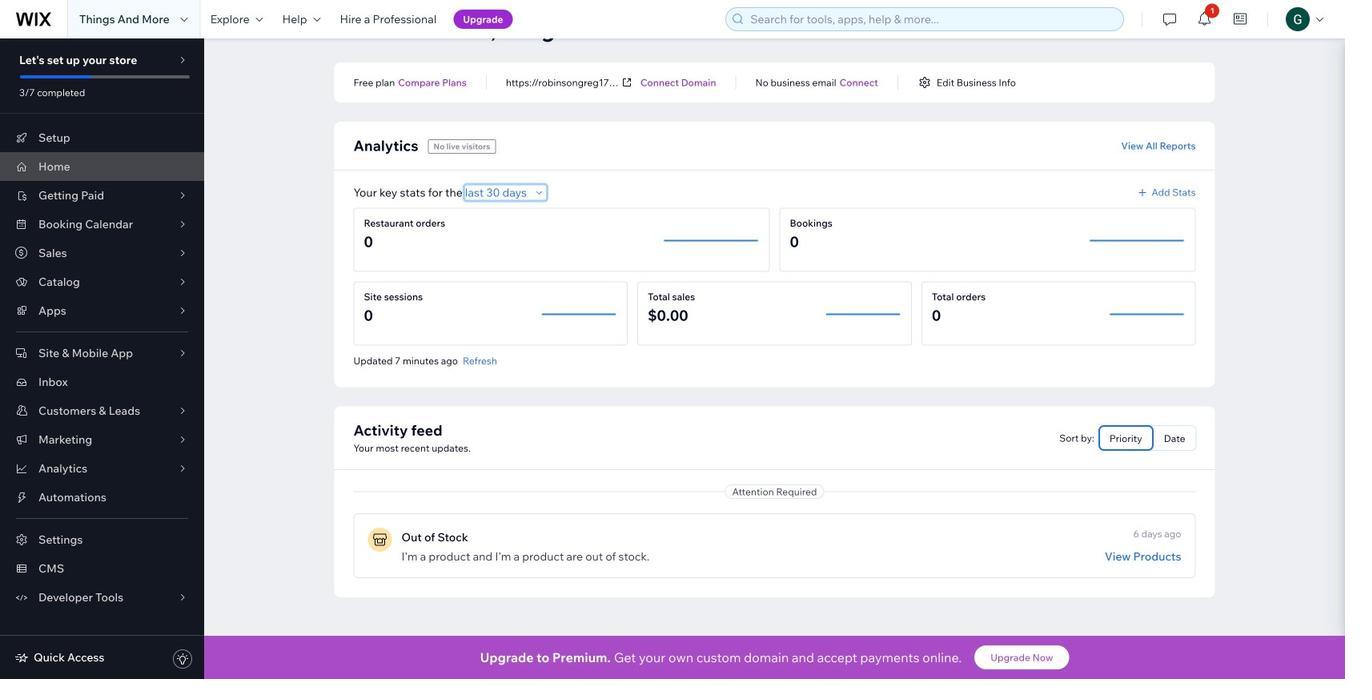 Task type: locate. For each thing, give the bounding box(es) containing it.
sidebar element
[[0, 38, 204, 679]]

Search for tools, apps, help & more... field
[[746, 8, 1119, 30]]



Task type: vqa. For each thing, say whether or not it's contained in the screenshot.
Search for tools, apps, help & more... Field
yes



